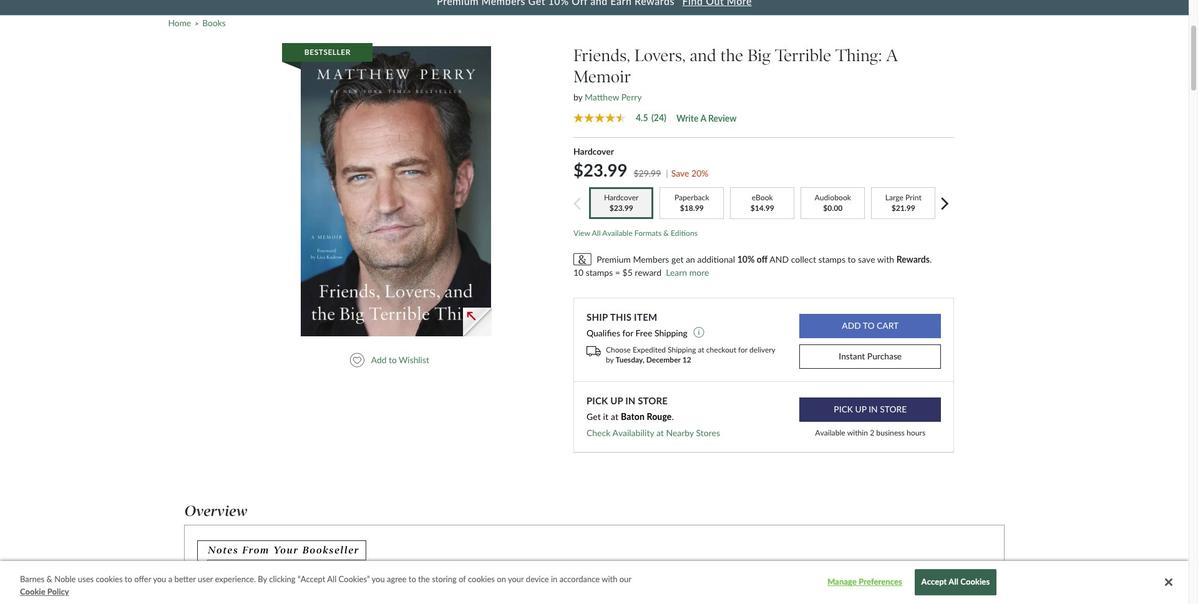 Task type: describe. For each thing, give the bounding box(es) containing it.
addiction,
[[416, 573, 454, 584]]

iconic
[[560, 589, 582, 599]]

qualifies
[[587, 328, 621, 338]]

haunting
[[241, 589, 274, 599]]

get
[[587, 411, 601, 422]]

and right hope
[[454, 589, 468, 599]]

the inside barnes & noble uses cookies to offer you a better user experience. by clicking "accept all cookies" you agree to the storing of cookies on your device in accordance with our cookie policy
[[418, 574, 430, 584]]

a
[[887, 45, 899, 65]]

premium members get an additional 10% off and collect stamps to save with rewards . 10 stamps = $5 reward learn more
[[574, 254, 932, 278]]

with inside barnes & noble uses cookies to offer you a better user experience. by clicking "accept all cookies" you agree to the storing of cookies on your device in accordance with our cookie policy
[[602, 574, 618, 584]]

spiral
[[383, 573, 404, 584]]

learn more link
[[666, 266, 710, 280]]

view all available formats & editions link
[[574, 228, 698, 238]]

additional
[[698, 254, 736, 264]]

matthew inside from the highs of sitcom fame to the downward spiral of addiction, matthew perry delivers a memoir that's both haunting and hilarious. this extraordinary story of hope and courage, told in perry's iconic and inimitable voice, is the book fans have been waiting for.
[[456, 573, 490, 584]]

rewards
[[897, 254, 930, 264]]

1 horizontal spatial &
[[664, 228, 669, 238]]

ebook $14.99
[[751, 193, 775, 213]]

by inside the friends, lovers, and the big terrible thing: a memoir by matthew perry
[[574, 92, 583, 102]]

=
[[616, 267, 621, 278]]

overview
[[185, 503, 248, 520]]

hope
[[432, 589, 452, 599]]

with inside premium members get an additional 10% off and collect stamps to save with rewards . 10 stamps = $5 reward learn more
[[878, 254, 895, 264]]

2 you from the left
[[372, 574, 385, 584]]

accept all cookies
[[922, 577, 991, 587]]

0 horizontal spatial at
[[611, 411, 619, 422]]

preferences
[[859, 577, 903, 587]]

premium
[[597, 254, 631, 264]]

policy
[[47, 587, 69, 597]]

the up this
[[326, 573, 338, 584]]

the up both
[[219, 573, 232, 584]]

(24)
[[652, 112, 667, 123]]

1 horizontal spatial stamps
[[819, 254, 846, 264]]

on
[[497, 574, 506, 584]]

it
[[604, 411, 609, 422]]

uses
[[78, 574, 94, 584]]

12
[[683, 355, 692, 365]]

delivery
[[750, 345, 776, 354]]

of inside barnes & noble uses cookies to offer you a better user experience. by clicking "accept all cookies" you agree to the storing of cookies on your device in accordance with our cookie policy
[[459, 574, 466, 584]]

and down that's
[[197, 604, 211, 604]]

0 horizontal spatial available
[[603, 228, 633, 238]]

cookie
[[20, 587, 45, 597]]

matthew inside the friends, lovers, and the big terrible thing: a memoir by matthew perry
[[585, 92, 620, 102]]

ship this item qualifies for free shipping
[[587, 312, 690, 338]]

2
[[871, 428, 875, 438]]

tuesday,
[[616, 355, 645, 365]]

0 horizontal spatial stamps
[[586, 267, 613, 278]]

up
[[611, 395, 623, 407]]

memoir
[[574, 67, 631, 87]]

shipping inside the choose expedited shipping at checkout for delivery by
[[668, 345, 697, 354]]

friends, lovers, and the big terrible thing: a memoir image
[[301, 46, 492, 336]]

bestseller
[[305, 47, 351, 57]]

expedited
[[633, 345, 666, 354]]

big
[[748, 45, 771, 65]]

in inside barnes & noble uses cookies to offer you a better user experience. by clicking "accept all cookies" you agree to the storing of cookies on your device in accordance with our cookie policy
[[551, 574, 558, 584]]

print
[[906, 193, 922, 202]]

manage
[[828, 577, 857, 587]]

to left offer on the left bottom of the page
[[125, 574, 132, 584]]

in inside from the highs of sitcom fame to the downward spiral of addiction, matthew perry delivers a memoir that's both haunting and hilarious. this extraordinary story of hope and courage, told in perry's iconic and inimitable voice, is the book fans have been waiting for.
[[522, 589, 529, 599]]

1 cookies from the left
[[96, 574, 123, 584]]

more
[[690, 267, 710, 278]]

and
[[770, 254, 789, 264]]

view
[[574, 228, 591, 238]]

0 vertical spatial from
[[242, 545, 270, 556]]

story
[[401, 589, 420, 599]]

fans
[[322, 604, 338, 604]]

of up story at the bottom left
[[406, 573, 414, 584]]

delivers
[[515, 573, 545, 584]]

cookie policy link
[[20, 586, 69, 598]]

home link
[[168, 17, 191, 28]]

waiting
[[382, 604, 410, 604]]

free
[[636, 328, 653, 338]]

matthew perry link
[[585, 92, 642, 102]]

. inside pick up in store get it at baton rouge . check availability at nearby stores
[[672, 411, 674, 422]]

collect
[[792, 254, 817, 264]]

agree
[[387, 574, 407, 584]]

"accept
[[298, 574, 326, 584]]

have
[[340, 604, 358, 604]]

$29.99
[[634, 168, 661, 178]]

hilarious.
[[293, 589, 327, 599]]

write a review
[[677, 113, 737, 123]]

memoir
[[553, 573, 583, 584]]

from inside from the highs of sitcom fame to the downward spiral of addiction, matthew perry delivers a memoir that's both haunting and hilarious. this extraordinary story of hope and courage, told in perry's iconic and inimitable voice, is the book fans have been waiting for.
[[197, 573, 217, 584]]

paperback $18.99
[[675, 193, 710, 213]]

thing:
[[836, 45, 883, 65]]

of up haunting
[[257, 573, 264, 584]]

an
[[686, 254, 696, 264]]

instant purchase
[[839, 351, 902, 362]]

save 20%
[[672, 168, 709, 178]]

books link
[[203, 17, 226, 28]]

checkout
[[707, 345, 737, 354]]

audiobook $0.00
[[815, 193, 852, 213]]

add to wishlist link
[[350, 353, 435, 367]]

lovers,
[[635, 45, 686, 65]]

view all available formats & editions
[[574, 228, 698, 238]]

december
[[647, 355, 681, 365]]

business hours
[[877, 428, 926, 438]]

voice,
[[253, 604, 275, 604]]

inimitable
[[214, 604, 251, 604]]

$21.99
[[892, 203, 916, 213]]

all for accept
[[949, 577, 959, 587]]

friends,
[[574, 45, 631, 65]]

save
[[859, 254, 876, 264]]

barnes
[[20, 574, 44, 584]]

fame
[[294, 573, 313, 584]]

$18.99
[[680, 203, 704, 213]]

been
[[361, 604, 380, 604]]

courage,
[[470, 589, 503, 599]]

for inside ship this item qualifies for free shipping
[[623, 328, 634, 338]]

instant
[[839, 351, 866, 362]]

experience.
[[215, 574, 256, 584]]



Task type: vqa. For each thing, say whether or not it's contained in the screenshot.
10 at the top left of page
yes



Task type: locate. For each thing, give the bounding box(es) containing it.
manage preferences button
[[826, 571, 905, 595]]

in right told
[[522, 589, 529, 599]]

told
[[505, 589, 520, 599]]

1 horizontal spatial available
[[816, 428, 846, 438]]

1 horizontal spatial with
[[878, 254, 895, 264]]

1 horizontal spatial in
[[551, 574, 558, 584]]

1 horizontal spatial by
[[606, 355, 614, 365]]

available up the premium
[[603, 228, 633, 238]]

both
[[220, 589, 238, 599]]

& up cookie policy "link" at left
[[47, 574, 52, 584]]

shipping inside ship this item qualifies for free shipping
[[655, 328, 688, 338]]

a right the write
[[701, 113, 707, 123]]

0 vertical spatial shipping
[[655, 328, 688, 338]]

in
[[626, 395, 636, 407]]

accept all cookies button
[[915, 570, 997, 596]]

1 horizontal spatial matthew
[[585, 92, 620, 102]]

better
[[174, 574, 196, 584]]

a inside barnes & noble uses cookies to offer you a better user experience. by clicking "accept all cookies" you agree to the storing of cookies on your device in accordance with our cookie policy
[[168, 574, 172, 584]]

1 horizontal spatial you
[[372, 574, 385, 584]]

formats
[[635, 228, 662, 238]]

device
[[526, 574, 549, 584]]

4.5 (24)
[[636, 112, 667, 123]]

shipping up "12"
[[668, 345, 697, 354]]

available within 2 business hours
[[816, 428, 926, 438]]

1 horizontal spatial all
[[592, 228, 601, 238]]

from up by
[[242, 545, 270, 556]]

1 horizontal spatial for
[[739, 345, 748, 354]]

user
[[198, 574, 213, 584]]

0 vertical spatial at
[[698, 345, 705, 354]]

2 cookies from the left
[[468, 574, 495, 584]]

for
[[623, 328, 634, 338], [739, 345, 748, 354]]

0 vertical spatial for
[[623, 328, 634, 338]]

1 horizontal spatial .
[[930, 254, 932, 264]]

perry up told
[[493, 573, 513, 584]]

storing
[[432, 574, 457, 584]]

1 vertical spatial at
[[611, 411, 619, 422]]

store
[[638, 395, 668, 407]]

from the highs of sitcom fame to the downward spiral of addiction, matthew perry delivers a memoir that's both haunting and hilarious. this extraordinary story of hope and courage, told in perry's iconic and inimitable voice, is the book fans have been waiting for.
[[197, 573, 583, 604]]

and up is
[[276, 589, 291, 599]]

write
[[677, 113, 699, 123]]

2 horizontal spatial a
[[701, 113, 707, 123]]

by inside the choose expedited shipping at checkout for delivery by
[[606, 355, 614, 365]]

our
[[620, 574, 632, 584]]

for left delivery
[[739, 345, 748, 354]]

cookies
[[96, 574, 123, 584], [468, 574, 495, 584]]

None submit
[[800, 314, 942, 339], [800, 398, 942, 422], [800, 314, 942, 339], [800, 398, 942, 422]]

1 vertical spatial by
[[606, 355, 614, 365]]

1 vertical spatial for
[[739, 345, 748, 354]]

for inside the choose expedited shipping at checkout for delivery by
[[739, 345, 748, 354]]

friends, lovers, and the big terrible thing: a memoir by matthew perry
[[574, 45, 899, 102]]

wishlist
[[399, 355, 430, 365]]

all up this
[[327, 574, 337, 584]]

large
[[886, 193, 904, 202]]

2 horizontal spatial all
[[949, 577, 959, 587]]

this
[[611, 312, 632, 323]]

the inside the friends, lovers, and the big terrible thing: a memoir by matthew perry
[[721, 45, 744, 65]]

highs
[[234, 573, 254, 584]]

by down 'choose'
[[606, 355, 614, 365]]

members
[[633, 254, 670, 264]]

availability
[[613, 428, 655, 438]]

0 vertical spatial .
[[930, 254, 932, 264]]

0 vertical spatial &
[[664, 228, 669, 238]]

write a review button
[[677, 113, 737, 123]]

0 horizontal spatial for
[[623, 328, 634, 338]]

1 vertical spatial matthew
[[456, 573, 490, 584]]

from up that's
[[197, 573, 217, 584]]

. inside premium members get an additional 10% off and collect stamps to save with rewards . 10 stamps = $5 reward learn more
[[930, 254, 932, 264]]

0 horizontal spatial in
[[522, 589, 529, 599]]

baton
[[621, 411, 645, 422]]

hardcover
[[574, 146, 614, 157]]

cookies right uses
[[96, 574, 123, 584]]

within
[[848, 428, 869, 438]]

cookies"
[[339, 574, 370, 584]]

0 horizontal spatial by
[[574, 92, 583, 102]]

1 vertical spatial from
[[197, 573, 217, 584]]

excerpt image
[[463, 308, 492, 337]]

manage preferences
[[828, 577, 903, 587]]

0 horizontal spatial with
[[602, 574, 618, 584]]

0 horizontal spatial a
[[168, 574, 172, 584]]

1 horizontal spatial from
[[242, 545, 270, 556]]

shipping right free
[[655, 328, 688, 338]]

& left editions
[[664, 228, 669, 238]]

of up for.
[[422, 589, 430, 599]]

the up story at the bottom left
[[418, 574, 430, 584]]

to inside premium members get an additional 10% off and collect stamps to save with rewards . 10 stamps = $5 reward learn more
[[848, 254, 856, 264]]

a up perry's
[[547, 573, 551, 584]]

choose expedited shipping at checkout for delivery by
[[606, 345, 776, 365]]

0 horizontal spatial matthew
[[456, 573, 490, 584]]

for left free
[[623, 328, 634, 338]]

terrible
[[776, 45, 832, 65]]

0 horizontal spatial from
[[197, 573, 217, 584]]

0 vertical spatial perry
[[622, 92, 642, 102]]

$5
[[623, 267, 633, 278]]

cookies up "courage,"
[[468, 574, 495, 584]]

at down rouge on the right of the page
[[657, 428, 664, 438]]

to right fame
[[315, 573, 324, 584]]

2 horizontal spatial at
[[698, 345, 705, 354]]

rouge
[[647, 411, 672, 422]]

$14.99
[[751, 203, 775, 213]]

a
[[701, 113, 707, 123], [547, 573, 551, 584], [168, 574, 172, 584]]

1 horizontal spatial perry
[[622, 92, 642, 102]]

by
[[258, 574, 267, 584]]

to
[[848, 254, 856, 264], [389, 355, 397, 365], [315, 573, 324, 584], [125, 574, 132, 584], [409, 574, 416, 584]]

stamps right collect
[[819, 254, 846, 264]]

perry inside from the highs of sitcom fame to the downward spiral of addiction, matthew perry delivers a memoir that's both haunting and hilarious. this extraordinary story of hope and courage, told in perry's iconic and inimitable voice, is the book fans have been waiting for.
[[493, 573, 513, 584]]

your
[[273, 545, 299, 556]]

ship
[[587, 312, 608, 323]]

you up extraordinary
[[372, 574, 385, 584]]

notes from your bookseller
[[208, 545, 360, 556]]

learn
[[666, 267, 688, 278]]

1 horizontal spatial a
[[547, 573, 551, 584]]

perry up 4.5
[[622, 92, 642, 102]]

bookseller
[[303, 545, 360, 556]]

of right "storing"
[[459, 574, 466, 584]]

to up story at the bottom left
[[409, 574, 416, 584]]

with left our
[[602, 574, 618, 584]]

at left checkout on the bottom right
[[698, 345, 705, 354]]

all right view
[[592, 228, 601, 238]]

to right add
[[389, 355, 397, 365]]

cookies
[[961, 577, 991, 587]]

0 horizontal spatial &
[[47, 574, 52, 584]]

1 vertical spatial with
[[602, 574, 618, 584]]

0 horizontal spatial you
[[153, 574, 166, 584]]

shipping
[[655, 328, 688, 338], [668, 345, 697, 354]]

off
[[757, 254, 768, 264]]

0 vertical spatial in
[[551, 574, 558, 584]]

at inside the choose expedited shipping at checkout for delivery by
[[698, 345, 705, 354]]

and inside the friends, lovers, and the big terrible thing: a memoir by matthew perry
[[690, 45, 717, 65]]

1 you from the left
[[153, 574, 166, 584]]

in right device
[[551, 574, 558, 584]]

1 vertical spatial stamps
[[586, 267, 613, 278]]

0 horizontal spatial .
[[672, 411, 674, 422]]

1 vertical spatial in
[[522, 589, 529, 599]]

1 vertical spatial shipping
[[668, 345, 697, 354]]

stamps left = at right top
[[586, 267, 613, 278]]

large print $21.99
[[886, 193, 922, 213]]

matthew down memoir
[[585, 92, 620, 102]]

4.5
[[636, 112, 649, 123]]

the left big
[[721, 45, 744, 65]]

0 vertical spatial stamps
[[819, 254, 846, 264]]

0 vertical spatial matthew
[[585, 92, 620, 102]]

1 vertical spatial perry
[[493, 573, 513, 584]]

0 vertical spatial by
[[574, 92, 583, 102]]

& inside barnes & noble uses cookies to offer you a better user experience. by clicking "accept all cookies" you agree to the storing of cookies on your device in accordance with our cookie policy
[[47, 574, 52, 584]]

pick up in store get it at baton rouge . check availability at nearby stores
[[587, 395, 721, 438]]

perry's
[[531, 589, 557, 599]]

from
[[242, 545, 270, 556], [197, 573, 217, 584]]

a left the better
[[168, 574, 172, 584]]

get
[[672, 254, 684, 264]]

ebook
[[752, 193, 774, 202]]

all for view
[[592, 228, 601, 238]]

editions
[[671, 228, 698, 238]]

1 vertical spatial available
[[816, 428, 846, 438]]

by down memoir
[[574, 92, 583, 102]]

matthew up "courage,"
[[456, 573, 490, 584]]

privacy alert dialog
[[0, 561, 1190, 604]]

1 horizontal spatial cookies
[[468, 574, 495, 584]]

the
[[721, 45, 744, 65], [219, 573, 232, 584], [326, 573, 338, 584], [418, 574, 430, 584], [286, 604, 298, 604]]

perry inside the friends, lovers, and the big terrible thing: a memoir by matthew perry
[[622, 92, 642, 102]]

choose
[[606, 345, 631, 354]]

bestseller list box
[[241, 39, 556, 343]]

you right offer on the left bottom of the page
[[153, 574, 166, 584]]

bestseller link
[[282, 43, 492, 336]]

1 vertical spatial .
[[672, 411, 674, 422]]

check
[[587, 428, 611, 438]]

this
[[329, 589, 345, 599]]

all right accept
[[949, 577, 959, 587]]

with right save
[[878, 254, 895, 264]]

the right is
[[286, 604, 298, 604]]

extraordinary
[[347, 589, 398, 599]]

add to wishlist
[[371, 355, 430, 365]]

0 horizontal spatial cookies
[[96, 574, 123, 584]]

all inside barnes & noble uses cookies to offer you a better user experience. by clicking "accept all cookies" you agree to the storing of cookies on your device in accordance with our cookie policy
[[327, 574, 337, 584]]

at
[[698, 345, 705, 354], [611, 411, 619, 422], [657, 428, 664, 438]]

review
[[709, 113, 737, 123]]

$0.00
[[824, 203, 843, 213]]

0 vertical spatial with
[[878, 254, 895, 264]]

$23.99
[[574, 160, 628, 180]]

item
[[635, 312, 658, 323]]

at right it
[[611, 411, 619, 422]]

and right lovers,
[[690, 45, 717, 65]]

0 vertical spatial available
[[603, 228, 633, 238]]

1 horizontal spatial at
[[657, 428, 664, 438]]

is
[[277, 604, 283, 604]]

all inside button
[[949, 577, 959, 587]]

1 vertical spatial &
[[47, 574, 52, 584]]

to inside from the highs of sitcom fame to the downward spiral of addiction, matthew perry delivers a memoir that's both haunting and hilarious. this extraordinary story of hope and courage, told in perry's iconic and inimitable voice, is the book fans have been waiting for.
[[315, 573, 324, 584]]

a inside from the highs of sitcom fame to the downward spiral of addiction, matthew perry delivers a memoir that's both haunting and hilarious. this extraordinary story of hope and courage, told in perry's iconic and inimitable voice, is the book fans have been waiting for.
[[547, 573, 551, 584]]

book
[[300, 604, 320, 604]]

2 vertical spatial at
[[657, 428, 664, 438]]

0 horizontal spatial all
[[327, 574, 337, 584]]

pick
[[587, 395, 608, 407]]

to left save
[[848, 254, 856, 264]]

0 horizontal spatial perry
[[493, 573, 513, 584]]

with
[[878, 254, 895, 264], [602, 574, 618, 584]]

downward
[[341, 573, 381, 584]]

available left within
[[816, 428, 846, 438]]

clicking
[[269, 574, 296, 584]]



